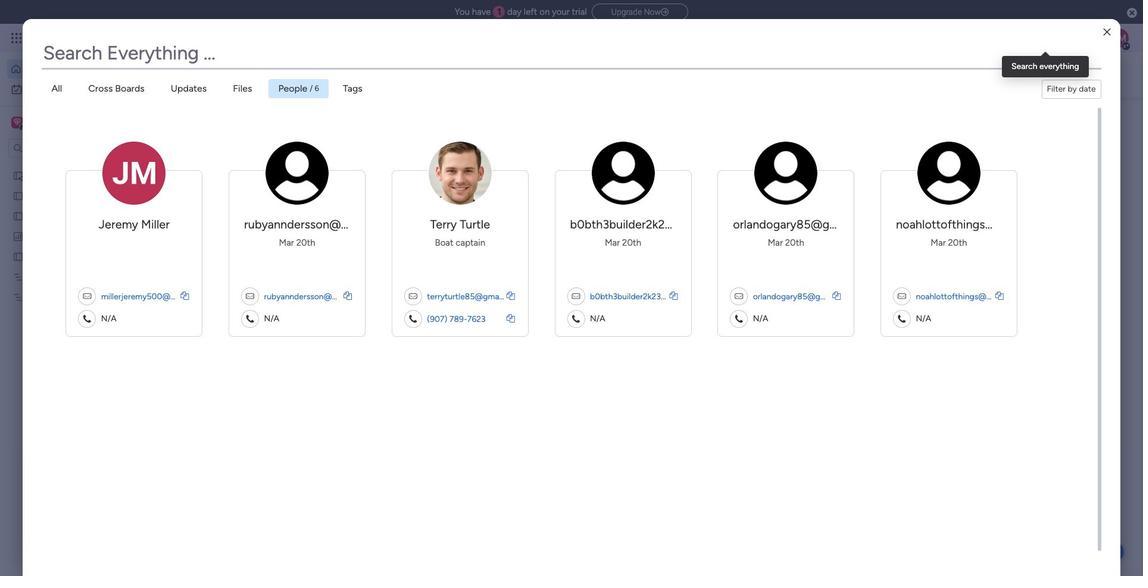Task type: vqa. For each thing, say whether or not it's contained in the screenshot.
second dapulse email icon from left
yes



Task type: describe. For each thing, give the bounding box(es) containing it.
2 public board image from the top
[[13, 251, 24, 262]]

2 dapulse phone image from the left
[[404, 310, 422, 328]]

1 dapulse phone image from the left
[[241, 310, 259, 328]]

contact sales element
[[917, 422, 1096, 470]]

0 vertical spatial public board image
[[13, 210, 24, 221]]

Search Everything ... field
[[42, 38, 1101, 68]]

1 add to favorites image from the left
[[690, 241, 702, 253]]

files o image for 3rd dapulse phone icon from right
[[507, 314, 515, 322]]

shareable board image
[[13, 170, 24, 181]]

jeremy miller image
[[1110, 29, 1129, 48]]

2 dapulse phone image from the left
[[893, 310, 911, 328]]

1 dapulse phone image from the left
[[78, 310, 96, 328]]

getting started element
[[917, 308, 1096, 356]]

public board image inside quick search results list box
[[235, 241, 248, 254]]

3 dapulse phone image from the left
[[567, 310, 585, 328]]

files o image for first dapulse phone icon from the right's dapulse email icon
[[833, 291, 841, 300]]

files o image for dapulse email icon related to first dapulse phone image from the right
[[995, 291, 1004, 300]]

files o image for first dapulse email image from right
[[507, 291, 515, 300]]

dapulse close image
[[1127, 7, 1137, 19]]

dapulse email image for first dapulse phone icon from the right
[[730, 288, 748, 305]]

2 remove from favorites image from the left
[[525, 241, 537, 253]]

0 element
[[340, 326, 355, 341]]

2 workspace image from the left
[[13, 116, 21, 129]]

files o image for 2nd dapulse email image from the right
[[181, 291, 189, 300]]

2 add to favorites image from the left
[[856, 241, 868, 253]]

public dashboard image
[[13, 230, 24, 242]]

close image
[[1104, 28, 1111, 37]]

files o image for dapulse email icon associated with 2nd dapulse phone icon from right
[[670, 291, 678, 300]]



Task type: locate. For each thing, give the bounding box(es) containing it.
1 public board image from the top
[[13, 190, 24, 201]]

dapulse email image for second dapulse phone image from the right
[[241, 288, 259, 305]]

option
[[7, 60, 145, 79], [7, 80, 145, 99], [0, 165, 152, 167]]

public board image up public dashboard icon
[[13, 210, 24, 221]]

public board image down "shareable board" image
[[13, 190, 24, 201]]

3 files o image from the left
[[995, 291, 1004, 300]]

0 horizontal spatial files o image
[[670, 291, 678, 300]]

dapulse email image for first dapulse phone image from the right
[[893, 288, 911, 305]]

dapulse phone image
[[241, 310, 259, 328], [893, 310, 911, 328]]

0 vertical spatial public board image
[[13, 190, 24, 201]]

Search in workspace field
[[25, 141, 99, 155]]

dapulse phone image
[[78, 310, 96, 328], [404, 310, 422, 328], [567, 310, 585, 328], [730, 310, 748, 328]]

1 horizontal spatial add to favorites image
[[856, 241, 868, 253]]

3 dapulse email image from the left
[[730, 288, 748, 305]]

public board image down public dashboard icon
[[13, 251, 24, 262]]

component image
[[235, 260, 245, 271]]

quick search results list box
[[220, 135, 888, 293]]

public board image
[[13, 190, 24, 201], [13, 251, 24, 262]]

public board image
[[13, 210, 24, 221], [235, 241, 248, 254]]

0 horizontal spatial dapulse email image
[[78, 288, 96, 305]]

2 vertical spatial option
[[0, 165, 152, 167]]

public board image up component icon
[[235, 241, 248, 254]]

dapulse email image for 2nd dapulse phone icon from right
[[567, 288, 585, 305]]

1 horizontal spatial dapulse email image
[[404, 288, 422, 305]]

help center element
[[917, 365, 1096, 413]]

dapulse email image
[[78, 288, 96, 305], [404, 288, 422, 305]]

0 horizontal spatial public board image
[[13, 210, 24, 221]]

1 vertical spatial option
[[7, 80, 145, 99]]

files o image
[[181, 291, 189, 300], [344, 291, 352, 300], [507, 291, 515, 300], [507, 314, 515, 322]]

None field
[[42, 38, 1101, 68]]

1 horizontal spatial files o image
[[833, 291, 841, 300]]

2 files o image from the left
[[833, 291, 841, 300]]

add to favorites image
[[690, 241, 702, 253], [856, 241, 868, 253]]

v2 bolt switch image
[[1019, 68, 1026, 81]]

files o image for dapulse email icon for second dapulse phone image from the right
[[344, 291, 352, 300]]

1 workspace image from the left
[[11, 116, 23, 129]]

0 horizontal spatial add to favorites image
[[690, 241, 702, 253]]

open update feed (inbox) image
[[220, 326, 234, 341]]

1 horizontal spatial public board image
[[235, 241, 248, 254]]

0 vertical spatial option
[[7, 60, 145, 79]]

1 horizontal spatial dapulse phone image
[[893, 310, 911, 328]]

2 dapulse email image from the left
[[404, 288, 422, 305]]

files o image
[[670, 291, 678, 300], [833, 291, 841, 300], [995, 291, 1004, 300]]

4 dapulse phone image from the left
[[730, 310, 748, 328]]

1 dapulse email image from the left
[[241, 288, 259, 305]]

0 horizontal spatial dapulse phone image
[[241, 310, 259, 328]]

list box
[[0, 163, 152, 468]]

workspace selection element
[[11, 116, 99, 131]]

1 vertical spatial public board image
[[235, 241, 248, 254]]

select product image
[[11, 32, 23, 44]]

v2 user feedback image
[[927, 68, 936, 81]]

2 dapulse email image from the left
[[567, 288, 585, 305]]

1 remove from favorites image from the left
[[359, 241, 371, 253]]

1 vertical spatial public board image
[[13, 251, 24, 262]]

workspace image
[[11, 116, 23, 129], [13, 116, 21, 129]]

templates image image
[[928, 114, 1085, 196]]

dapulse rightstroke image
[[661, 8, 669, 17]]

2 horizontal spatial files o image
[[995, 291, 1004, 300]]

1 horizontal spatial remove from favorites image
[[525, 241, 537, 253]]

1 files o image from the left
[[670, 291, 678, 300]]

remove from favorites image
[[359, 241, 371, 253], [525, 241, 537, 253]]

dapulse email image
[[241, 288, 259, 305], [567, 288, 585, 305], [730, 288, 748, 305], [893, 288, 911, 305]]

1 dapulse email image from the left
[[78, 288, 96, 305]]

4 dapulse email image from the left
[[893, 288, 911, 305]]

0 horizontal spatial remove from favorites image
[[359, 241, 371, 253]]



